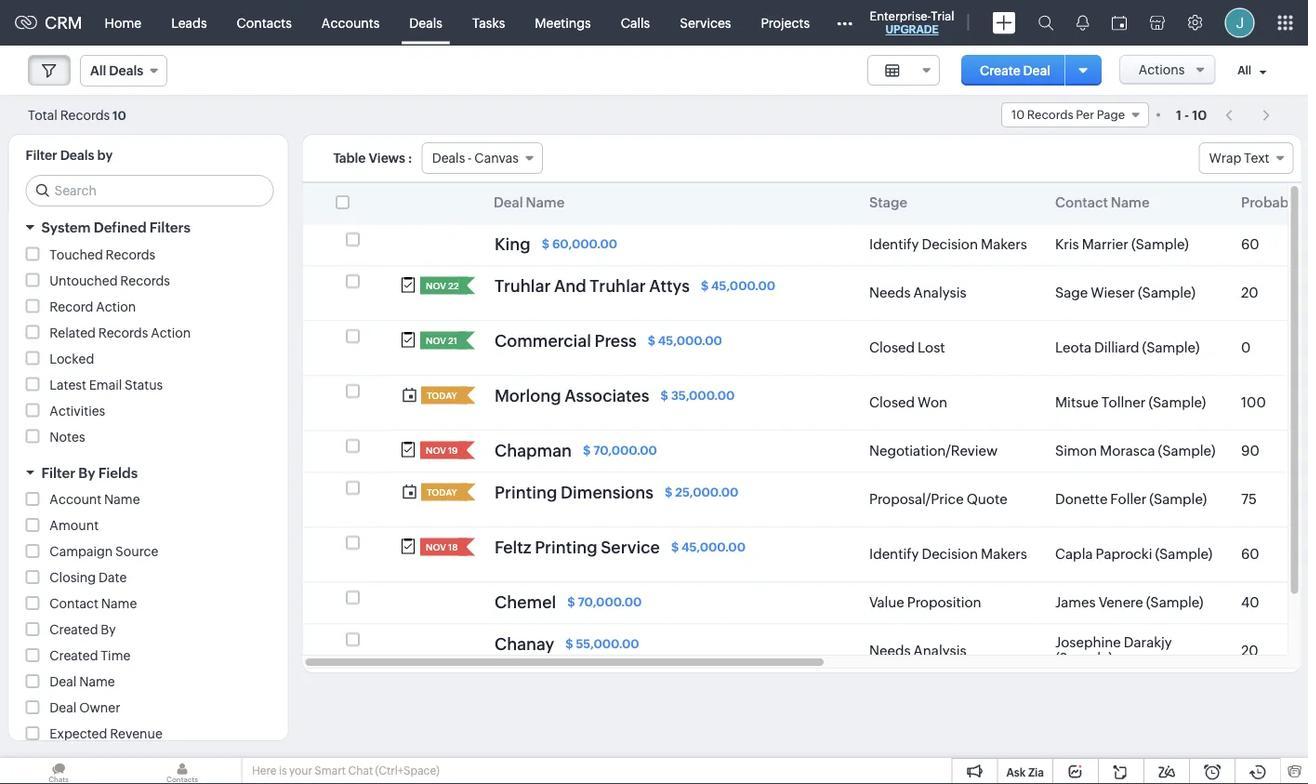Task type: locate. For each thing, give the bounding box(es) containing it.
proposal/price
[[869, 490, 964, 507]]

1 vertical spatial analysis
[[914, 642, 967, 658]]

contact down closing
[[50, 596, 99, 611]]

(sample) right dilliard
[[1142, 339, 1200, 355]]

closed left the won
[[869, 394, 915, 410]]

makers down quote
[[981, 545, 1027, 562]]

$ left "35,000.00"
[[660, 389, 668, 403]]

Deals - Canvas field
[[422, 142, 543, 174]]

contact name for created by
[[50, 596, 137, 611]]

(sample) right wieser
[[1138, 284, 1196, 300]]

nov 21
[[426, 335, 457, 346]]

$ 70,000.00 for chapman
[[583, 444, 657, 458]]

1 makers from the top
[[981, 236, 1027, 252]]

1 horizontal spatial truhlar
[[590, 277, 646, 296]]

0 vertical spatial created
[[50, 622, 98, 637]]

2 nov from the top
[[426, 335, 446, 346]]

2 identify decision makers from the top
[[869, 545, 1027, 562]]

1 vertical spatial deal name
[[50, 674, 115, 689]]

Search text field
[[27, 176, 273, 206]]

create deal button
[[962, 55, 1070, 86]]

1 vertical spatial created
[[50, 648, 98, 663]]

makers left kris
[[981, 236, 1027, 252]]

2 identify from the top
[[869, 545, 919, 562]]

tasks link
[[458, 0, 520, 45]]

1 created from the top
[[50, 622, 98, 637]]

20 for truhlar and truhlar attys
[[1241, 284, 1259, 300]]

60 down the probability
[[1241, 236, 1260, 252]]

name up kris marrier (sample) link
[[1111, 194, 1150, 211]]

1 vertical spatial decision
[[922, 545, 978, 562]]

70,000.00 up dimensions on the bottom left of the page
[[593, 444, 657, 458]]

1 horizontal spatial 10
[[1012, 108, 1025, 122]]

$
[[542, 237, 549, 251], [701, 279, 709, 293], [648, 334, 655, 348], [660, 389, 668, 403], [583, 444, 591, 458], [665, 485, 672, 499], [671, 540, 679, 554], [567, 595, 575, 609], [565, 637, 573, 651]]

is
[[279, 765, 287, 777]]

1 vertical spatial action
[[151, 325, 191, 340]]

identify decision makers
[[869, 236, 1027, 252], [869, 545, 1027, 562]]

2 20 from the top
[[1241, 642, 1259, 658]]

printing right feltz
[[535, 538, 597, 557]]

identify up value
[[869, 545, 919, 562]]

2 vertical spatial $ 45,000.00
[[671, 540, 745, 554]]

probability
[[1241, 194, 1309, 211]]

$ left the 25,000.00
[[665, 485, 672, 499]]

0 vertical spatial action
[[96, 299, 136, 314]]

created up created time
[[50, 622, 98, 637]]

touched
[[50, 247, 103, 262]]

2 analysis from the top
[[914, 642, 967, 658]]

contacts image
[[124, 758, 241, 784]]

records down touched records
[[120, 273, 170, 288]]

3 nov from the top
[[426, 445, 446, 455]]

latest
[[50, 377, 86, 392]]

create menu image
[[993, 12, 1016, 34]]

all down profile icon
[[1238, 64, 1252, 77]]

attys
[[649, 277, 690, 296]]

today down nov 19 link
[[427, 487, 457, 497]]

nov left "18"
[[426, 541, 446, 552]]

60 for king
[[1241, 236, 1260, 252]]

0 vertical spatial 45,000.00
[[711, 279, 775, 293]]

2 horizontal spatial 10
[[1193, 107, 1208, 122]]

1 closed from the top
[[869, 339, 915, 355]]

created for created time
[[50, 648, 98, 663]]

10 Records Per Page field
[[1002, 102, 1150, 127]]

system
[[41, 220, 91, 236]]

here
[[252, 765, 277, 777]]

0 vertical spatial deal name
[[493, 194, 565, 211]]

by
[[97, 148, 113, 163]]

record
[[50, 299, 93, 314]]

expected revenue
[[50, 727, 163, 741]]

70,000.00 for chapman
[[593, 444, 657, 458]]

0 vertical spatial contact name
[[1055, 194, 1150, 211]]

1 vertical spatial identify decision makers
[[869, 545, 1027, 562]]

1 vertical spatial -
[[468, 151, 472, 166]]

1 vertical spatial $ 70,000.00
[[567, 595, 642, 609]]

1 horizontal spatial contact
[[1055, 194, 1108, 211]]

system defined filters
[[41, 220, 191, 236]]

1 vertical spatial identify
[[869, 545, 919, 562]]

home link
[[90, 0, 156, 45]]

45,000.00 for truhlar and truhlar attys
[[711, 279, 775, 293]]

1 vertical spatial contact
[[50, 596, 99, 611]]

analysis up lost
[[914, 284, 967, 300]]

45,000.00 down the 25,000.00
[[681, 540, 745, 554]]

0 horizontal spatial 10
[[113, 108, 126, 122]]

venere
[[1099, 594, 1143, 610]]

needs up closed lost
[[869, 284, 911, 300]]

$ for chanay
[[565, 637, 573, 651]]

identify for king
[[869, 236, 919, 252]]

75
[[1241, 490, 1257, 507]]

today link up 'nov 19'
[[421, 387, 459, 404]]

2 decision from the top
[[922, 545, 978, 562]]

- left canvas in the top left of the page
[[468, 151, 472, 166]]

status
[[125, 377, 163, 392]]

$ 70,000.00 up $ 55,000.00
[[567, 595, 642, 609]]

press
[[594, 332, 636, 351]]

1 60 from the top
[[1241, 236, 1260, 252]]

10 right 1
[[1193, 107, 1208, 122]]

1 vertical spatial printing
[[535, 538, 597, 557]]

0 vertical spatial 70,000.00
[[593, 444, 657, 458]]

(sample) down james
[[1055, 650, 1113, 667]]

Other Modules field
[[825, 8, 865, 38]]

1 today from the top
[[427, 390, 457, 400]]

calls link
[[606, 0, 665, 45]]

1 vertical spatial 60
[[1241, 545, 1260, 562]]

1 horizontal spatial contact name
[[1055, 194, 1150, 211]]

2 makers from the top
[[981, 545, 1027, 562]]

needs down value
[[869, 642, 911, 658]]

profile element
[[1214, 0, 1267, 45]]

locked
[[50, 351, 94, 366]]

deal
[[1024, 63, 1051, 78], [493, 194, 523, 211], [50, 674, 77, 689], [50, 700, 77, 715]]

1 vertical spatial closed
[[869, 394, 915, 410]]

date
[[99, 570, 127, 585]]

0 vertical spatial contact
[[1055, 194, 1108, 211]]

20 down 40
[[1241, 642, 1259, 658]]

None field
[[868, 55, 941, 86]]

account
[[50, 492, 102, 507]]

search image
[[1039, 15, 1054, 31]]

1
[[1177, 107, 1182, 122]]

closed left lost
[[869, 339, 915, 355]]

$ right attys
[[701, 279, 709, 293]]

1 horizontal spatial by
[[101, 622, 116, 637]]

profile image
[[1226, 8, 1255, 38]]

(sample) right 'foller'
[[1150, 490, 1207, 507]]

10 inside the total records 10
[[113, 108, 126, 122]]

$ 70,000.00 up dimensions on the bottom left of the page
[[583, 444, 657, 458]]

records inside "field"
[[1028, 108, 1074, 122]]

$ 45,000.00 up $ 35,000.00 on the right
[[648, 334, 722, 348]]

page
[[1097, 108, 1126, 122]]

2 created from the top
[[50, 648, 98, 663]]

1 identify from the top
[[869, 236, 919, 252]]

0 vertical spatial $ 70,000.00
[[583, 444, 657, 458]]

0 vertical spatial closed
[[869, 339, 915, 355]]

identify down stage
[[869, 236, 919, 252]]

2 today link from the top
[[421, 483, 459, 501]]

(sample) right the marrier
[[1132, 236, 1189, 252]]

nov left 19
[[426, 445, 446, 455]]

2 needs analysis from the top
[[869, 642, 967, 658]]

0 horizontal spatial -
[[468, 151, 472, 166]]

1 analysis from the top
[[914, 284, 967, 300]]

0 vertical spatial needs analysis
[[869, 284, 967, 300]]

nov left 22
[[426, 280, 446, 291]]

0 vertical spatial $ 45,000.00
[[701, 279, 775, 293]]

- inside field
[[468, 151, 472, 166]]

won
[[918, 394, 948, 410]]

1 vertical spatial by
[[101, 622, 116, 637]]

$ for truhlar and truhlar attys
[[701, 279, 709, 293]]

closing date
[[50, 570, 127, 585]]

contact for probability
[[1055, 194, 1108, 211]]

created down created by at bottom
[[50, 648, 98, 663]]

chemel
[[494, 593, 556, 612]]

today for morlong associates
[[427, 390, 457, 400]]

0 vertical spatial today
[[427, 390, 457, 400]]

1 vertical spatial makers
[[981, 545, 1027, 562]]

$ right king
[[542, 237, 549, 251]]

chapman
[[494, 441, 572, 460]]

printing down chapman link
[[494, 483, 557, 502]]

nov for feltz printing service
[[426, 541, 446, 552]]

0 vertical spatial 60
[[1241, 236, 1260, 252]]

2 60 from the top
[[1241, 545, 1260, 562]]

search element
[[1028, 0, 1066, 46]]

donette foller (sample)
[[1055, 490, 1207, 507]]

by up account name
[[78, 465, 95, 481]]

printing dimensions
[[494, 483, 654, 502]]

2 needs from the top
[[869, 642, 911, 658]]

needs for truhlar and truhlar attys
[[869, 284, 911, 300]]

deal inside button
[[1024, 63, 1051, 78]]

related records action
[[50, 325, 191, 340]]

filter
[[26, 148, 57, 163], [41, 465, 75, 481]]

truhlar down 'king' link
[[494, 277, 551, 296]]

10 down create deal
[[1012, 108, 1025, 122]]

ask zia
[[1007, 766, 1045, 779]]

1 identify decision makers from the top
[[869, 236, 1027, 252]]

needs analysis
[[869, 284, 967, 300], [869, 642, 967, 658]]

created for created by
[[50, 622, 98, 637]]

1 vertical spatial 45,000.00
[[658, 334, 722, 348]]

all deals
[[90, 63, 143, 78]]

$ for chapman
[[583, 444, 591, 458]]

enterprise-
[[870, 9, 931, 23]]

(sample)
[[1132, 236, 1189, 252], [1138, 284, 1196, 300], [1142, 339, 1200, 355], [1149, 394, 1206, 410], [1158, 442, 1216, 458], [1150, 490, 1207, 507], [1155, 545, 1213, 562], [1146, 594, 1204, 610], [1055, 650, 1113, 667]]

records right total
[[60, 107, 110, 122]]

filter deals by
[[26, 148, 113, 163]]

paprocki
[[1096, 545, 1152, 562]]

deal up expected
[[50, 700, 77, 715]]

$ right service
[[671, 540, 679, 554]]

0 vertical spatial makers
[[981, 236, 1027, 252]]

proposal/price quote
[[869, 490, 1008, 507]]

created by
[[50, 622, 116, 637]]

1 vertical spatial 20
[[1241, 642, 1259, 658]]

deal name up king
[[493, 194, 565, 211]]

by inside dropdown button
[[78, 465, 95, 481]]

filter up account
[[41, 465, 75, 481]]

1 vertical spatial $ 45,000.00
[[648, 334, 722, 348]]

accounts
[[322, 15, 380, 30]]

0 vertical spatial printing
[[494, 483, 557, 502]]

contact name down "closing date"
[[50, 596, 137, 611]]

all inside field
[[90, 63, 106, 78]]

sage
[[1055, 284, 1088, 300]]

projects
[[761, 15, 810, 30]]

0 vertical spatial filter
[[26, 148, 57, 163]]

All Deals field
[[80, 55, 168, 87]]

20 for chanay
[[1241, 642, 1259, 658]]

0 horizontal spatial contact
[[50, 596, 99, 611]]

(sample) up darakjy
[[1146, 594, 1204, 610]]

1 horizontal spatial all
[[1238, 64, 1252, 77]]

records down record action
[[98, 325, 148, 340]]

deals left by
[[60, 148, 94, 163]]

$ right press
[[648, 334, 655, 348]]

deals link
[[395, 0, 458, 45]]

2 truhlar from the left
[[590, 277, 646, 296]]

$ 60,000.00
[[542, 237, 617, 251]]

nov left 21
[[426, 335, 446, 346]]

name down 'fields'
[[104, 492, 140, 507]]

by
[[78, 465, 95, 481], [101, 622, 116, 637]]

needs analysis down value proposition
[[869, 642, 967, 658]]

all up the total records 10
[[90, 63, 106, 78]]

1 horizontal spatial -
[[1185, 107, 1190, 122]]

truhlar right and
[[590, 277, 646, 296]]

records for touched
[[106, 247, 156, 262]]

mitsue tollner (sample)
[[1055, 394, 1206, 410]]

nov
[[426, 280, 446, 291], [426, 335, 446, 346], [426, 445, 446, 455], [426, 541, 446, 552]]

0 horizontal spatial truhlar
[[494, 277, 551, 296]]

makers for king
[[981, 236, 1027, 252]]

$ 45,000.00 down the 25,000.00
[[671, 540, 745, 554]]

action up related records action
[[96, 299, 136, 314]]

deal name up deal owner
[[50, 674, 115, 689]]

-
[[1185, 107, 1190, 122], [468, 151, 472, 166]]

1 vertical spatial needs analysis
[[869, 642, 967, 658]]

20 up 0
[[1241, 284, 1259, 300]]

0 vertical spatial identify
[[869, 236, 919, 252]]

60
[[1241, 236, 1260, 252], [1241, 545, 1260, 562]]

(sample) right tollner
[[1149, 394, 1206, 410]]

by for filter
[[78, 465, 95, 481]]

needs analysis up closed lost
[[869, 284, 967, 300]]

contact up kris
[[1055, 194, 1108, 211]]

1 nov from the top
[[426, 280, 446, 291]]

$ for morlong associates
[[660, 389, 668, 403]]

0 vertical spatial 20
[[1241, 284, 1259, 300]]

nov 19 link
[[420, 441, 458, 459]]

needs for chanay
[[869, 642, 911, 658]]

identify decision makers up proposition
[[869, 545, 1027, 562]]

table views :
[[333, 151, 413, 166]]

analysis
[[914, 284, 967, 300], [914, 642, 967, 658]]

(sample) right morasca
[[1158, 442, 1216, 458]]

1 vertical spatial 70,000.00
[[578, 595, 642, 609]]

1 vertical spatial filter
[[41, 465, 75, 481]]

1 today link from the top
[[421, 387, 459, 404]]

(sample) for commercial press
[[1142, 339, 1200, 355]]

nov for commercial press
[[426, 335, 446, 346]]

10 for total records 10
[[113, 108, 126, 122]]

$ up printing dimensions
[[583, 444, 591, 458]]

(sample) for feltz printing service
[[1155, 545, 1213, 562]]

60 up 40
[[1241, 545, 1260, 562]]

today link for morlong associates
[[421, 387, 459, 404]]

untouched
[[50, 273, 118, 288]]

1 needs from the top
[[869, 284, 911, 300]]

records down defined
[[106, 247, 156, 262]]

(sample) inside josephine darakjy (sample)
[[1055, 650, 1113, 667]]

1 horizontal spatial action
[[151, 325, 191, 340]]

0 vertical spatial by
[[78, 465, 95, 481]]

contact name up the marrier
[[1055, 194, 1150, 211]]

identify
[[869, 236, 919, 252], [869, 545, 919, 562]]

70,000.00 up the 55,000.00
[[578, 595, 642, 609]]

(sample) right paprocki
[[1155, 545, 1213, 562]]

wrap text
[[1210, 151, 1270, 166]]

2 closed from the top
[[869, 394, 915, 410]]

0 vertical spatial today link
[[421, 387, 459, 404]]

45,000.00 for feltz printing service
[[681, 540, 745, 554]]

create
[[980, 63, 1021, 78]]

0 vertical spatial decision
[[922, 236, 978, 252]]

1 vertical spatial contact name
[[50, 596, 137, 611]]

$ 25,000.00
[[665, 485, 738, 499]]

filter for filter deals by
[[26, 148, 57, 163]]

by up time
[[101, 622, 116, 637]]

4 nov from the top
[[426, 541, 446, 552]]

decision
[[922, 236, 978, 252], [922, 545, 978, 562]]

closed for commercial press
[[869, 339, 915, 355]]

views
[[369, 151, 406, 166]]

1 vertical spatial needs
[[869, 642, 911, 658]]

action up status on the left
[[151, 325, 191, 340]]

2 vertical spatial 45,000.00
[[681, 540, 745, 554]]

leads
[[171, 15, 207, 30]]

deal right create
[[1024, 63, 1051, 78]]

- right 1
[[1185, 107, 1190, 122]]

1 decision from the top
[[922, 236, 978, 252]]

0 horizontal spatial all
[[90, 63, 106, 78]]

1 vertical spatial today
[[427, 487, 457, 497]]

sage wieser (sample)
[[1055, 284, 1196, 300]]

0 vertical spatial needs
[[869, 284, 911, 300]]

0 horizontal spatial action
[[96, 299, 136, 314]]

size image
[[886, 62, 901, 79]]

0 horizontal spatial contact name
[[50, 596, 137, 611]]

today link down nov 19 link
[[421, 483, 459, 501]]

analysis for chanay
[[914, 642, 967, 658]]

identify decision makers down stage
[[869, 236, 1027, 252]]

10 up by
[[113, 108, 126, 122]]

1 needs analysis from the top
[[869, 284, 967, 300]]

0 vertical spatial -
[[1185, 107, 1190, 122]]

analysis down proposition
[[914, 642, 967, 658]]

signals image
[[1077, 15, 1090, 31]]

$ right chemel
[[567, 595, 575, 609]]

filter down total
[[26, 148, 57, 163]]

james venere (sample)
[[1055, 594, 1204, 610]]

$ left the 55,000.00
[[565, 637, 573, 651]]

smart
[[315, 765, 346, 777]]

filter inside dropdown button
[[41, 465, 75, 481]]

$ 45,000.00 right attys
[[701, 279, 775, 293]]

1 20 from the top
[[1241, 284, 1259, 300]]

records left per at the right of page
[[1028, 108, 1074, 122]]

- for 1
[[1185, 107, 1190, 122]]

45,000.00 right attys
[[711, 279, 775, 293]]

45,000.00 up $ 35,000.00 on the right
[[658, 334, 722, 348]]

navigation
[[1217, 101, 1281, 128]]

$ for commercial press
[[648, 334, 655, 348]]

simon morasca (sample) link
[[1055, 442, 1216, 458]]

Wrap Text field
[[1200, 142, 1294, 174]]

$ 45,000.00 for feltz printing service
[[671, 540, 745, 554]]

1 horizontal spatial deal name
[[493, 194, 565, 211]]

2 today from the top
[[427, 487, 457, 497]]

1 vertical spatial today link
[[421, 483, 459, 501]]

proposition
[[907, 594, 982, 610]]

0 vertical spatial analysis
[[914, 284, 967, 300]]

deals
[[410, 15, 443, 30], [109, 63, 143, 78], [60, 148, 94, 163], [432, 151, 465, 166]]

action
[[96, 299, 136, 314], [151, 325, 191, 340]]

0 horizontal spatial by
[[78, 465, 95, 481]]

today down nov 21 link at the left of page
[[427, 390, 457, 400]]

total records 10
[[28, 107, 126, 122]]

$ for chemel
[[567, 595, 575, 609]]

$ for printing dimensions
[[665, 485, 672, 499]]

0 vertical spatial identify decision makers
[[869, 236, 1027, 252]]



Task type: vqa. For each thing, say whether or not it's contained in the screenshot.


Task type: describe. For each thing, give the bounding box(es) containing it.
stage
[[869, 194, 908, 211]]

identify for feltz printing service
[[869, 545, 919, 562]]

related
[[50, 325, 96, 340]]

18
[[448, 541, 458, 552]]

feltz
[[494, 538, 531, 557]]

services link
[[665, 0, 746, 45]]

mitsue tollner (sample) link
[[1055, 394, 1206, 410]]

leota
[[1055, 339, 1092, 355]]

filters
[[150, 220, 191, 236]]

meetings link
[[520, 0, 606, 45]]

60 for feltz printing service
[[1241, 545, 1260, 562]]

contacts link
[[222, 0, 307, 45]]

amount
[[50, 518, 99, 533]]

feltz printing service link
[[494, 538, 660, 557]]

all for all deals
[[90, 63, 106, 78]]

total
[[28, 107, 58, 122]]

mitsue
[[1055, 394, 1099, 410]]

morlong associates
[[494, 387, 649, 406]]

19
[[448, 445, 458, 455]]

services
[[680, 15, 732, 30]]

sage wieser (sample) link
[[1055, 284, 1196, 300]]

contact name for probability
[[1055, 194, 1150, 211]]

lost
[[918, 339, 945, 355]]

makers for feltz printing service
[[981, 545, 1027, 562]]

service
[[601, 538, 660, 557]]

$ 45,000.00 for truhlar and truhlar attys
[[701, 279, 775, 293]]

$ for feltz printing service
[[671, 540, 679, 554]]

all for all
[[1238, 64, 1252, 77]]

system defined filters button
[[9, 211, 288, 244]]

name up king
[[526, 194, 565, 211]]

create deal
[[980, 63, 1051, 78]]

created time
[[50, 648, 131, 663]]

tasks
[[472, 15, 505, 30]]

nov for truhlar and truhlar attys
[[426, 280, 446, 291]]

campaign
[[50, 544, 113, 559]]

filter for filter by fields
[[41, 465, 75, 481]]

(ctrl+space)
[[375, 765, 440, 777]]

touched records
[[50, 247, 156, 262]]

10 for 1 - 10
[[1193, 107, 1208, 122]]

time
[[101, 648, 131, 663]]

$ for king
[[542, 237, 549, 251]]

closed for morlong associates
[[869, 394, 915, 410]]

value proposition
[[869, 594, 982, 610]]

commercial
[[494, 332, 591, 351]]

70,000.00 for chemel
[[578, 595, 642, 609]]

(sample) for truhlar and truhlar attys
[[1138, 284, 1196, 300]]

account name
[[50, 492, 140, 507]]

today link for printing dimensions
[[421, 483, 459, 501]]

records for related
[[98, 325, 148, 340]]

deal up king
[[493, 194, 523, 211]]

truhlar and truhlar attys
[[494, 277, 690, 296]]

untouched records
[[50, 273, 170, 288]]

name down date
[[101, 596, 137, 611]]

records for untouched
[[120, 273, 170, 288]]

nov for chapman
[[426, 445, 446, 455]]

source
[[115, 544, 158, 559]]

commercial press link
[[494, 332, 636, 351]]

filter by fields button
[[9, 456, 288, 489]]

contact for created by
[[50, 596, 99, 611]]

25,000.00
[[675, 485, 738, 499]]

identify decision makers for feltz printing service
[[869, 545, 1027, 562]]

(sample) for chanay
[[1055, 650, 1113, 667]]

nov 22 link
[[420, 277, 459, 294]]

chat
[[348, 765, 373, 777]]

signals element
[[1066, 0, 1101, 46]]

josephine darakjy (sample)
[[1055, 634, 1172, 667]]

capla paprocki (sample) link
[[1055, 545, 1213, 562]]

decision for feltz printing service
[[922, 545, 978, 562]]

notes
[[50, 429, 85, 444]]

needs analysis for chanay
[[869, 642, 967, 658]]

calls
[[621, 15, 650, 30]]

records for 10
[[1028, 108, 1074, 122]]

chapman link
[[494, 441, 572, 461]]

deal owner
[[50, 700, 120, 715]]

100
[[1241, 394, 1266, 410]]

- for deals
[[468, 151, 472, 166]]

deals - canvas
[[432, 151, 519, 166]]

value
[[869, 594, 904, 610]]

decision for king
[[922, 236, 978, 252]]

morlong
[[494, 387, 561, 406]]

(sample) for morlong associates
[[1149, 394, 1206, 410]]

$ 45,000.00 for commercial press
[[648, 334, 722, 348]]

10 records per page
[[1012, 108, 1126, 122]]

analysis for truhlar and truhlar attys
[[914, 284, 967, 300]]

revenue
[[110, 727, 163, 741]]

45,000.00 for commercial press
[[658, 334, 722, 348]]

calendar image
[[1112, 15, 1128, 30]]

closed lost
[[869, 339, 945, 355]]

record action
[[50, 299, 136, 314]]

here is your smart chat (ctrl+space)
[[252, 765, 440, 777]]

deals right :
[[432, 151, 465, 166]]

campaign source
[[50, 544, 158, 559]]

chanay
[[494, 635, 554, 654]]

(sample) for printing dimensions
[[1150, 490, 1207, 507]]

0 horizontal spatial deal name
[[50, 674, 115, 689]]

(sample) for chemel
[[1146, 594, 1204, 610]]

home
[[105, 15, 142, 30]]

deals left tasks
[[410, 15, 443, 30]]

deals down home link
[[109, 63, 143, 78]]

projects link
[[746, 0, 825, 45]]

ask
[[1007, 766, 1026, 779]]

crm link
[[15, 13, 82, 32]]

(sample) for chapman
[[1158, 442, 1216, 458]]

1 truhlar from the left
[[494, 277, 551, 296]]

chats image
[[0, 758, 117, 784]]

(sample) for king
[[1132, 236, 1189, 252]]

1 - 10
[[1177, 107, 1208, 122]]

text
[[1245, 151, 1270, 166]]

filter by fields
[[41, 465, 138, 481]]

associates
[[564, 387, 649, 406]]

negotiation/review
[[869, 442, 998, 458]]

leota dilliard (sample) link
[[1055, 339, 1200, 355]]

by for created
[[101, 622, 116, 637]]

capla
[[1055, 545, 1093, 562]]

email
[[89, 377, 122, 392]]

$ 55,000.00
[[565, 637, 639, 651]]

meetings
[[535, 15, 591, 30]]

josephine darakjy (sample) link
[[1055, 634, 1223, 667]]

$ 70,000.00 for chemel
[[567, 595, 642, 609]]

james
[[1055, 594, 1096, 610]]

identify decision makers for king
[[869, 236, 1027, 252]]

name up 'owner' on the bottom left of the page
[[79, 674, 115, 689]]

capla paprocki (sample)
[[1055, 545, 1213, 562]]

marrier
[[1082, 236, 1129, 252]]

10 inside "field"
[[1012, 108, 1025, 122]]

create menu element
[[982, 0, 1028, 45]]

deal up deal owner
[[50, 674, 77, 689]]

needs analysis for truhlar and truhlar attys
[[869, 284, 967, 300]]

records for total
[[60, 107, 110, 122]]

today for printing dimensions
[[427, 487, 457, 497]]

owner
[[79, 700, 120, 715]]

tollner
[[1102, 394, 1146, 410]]



